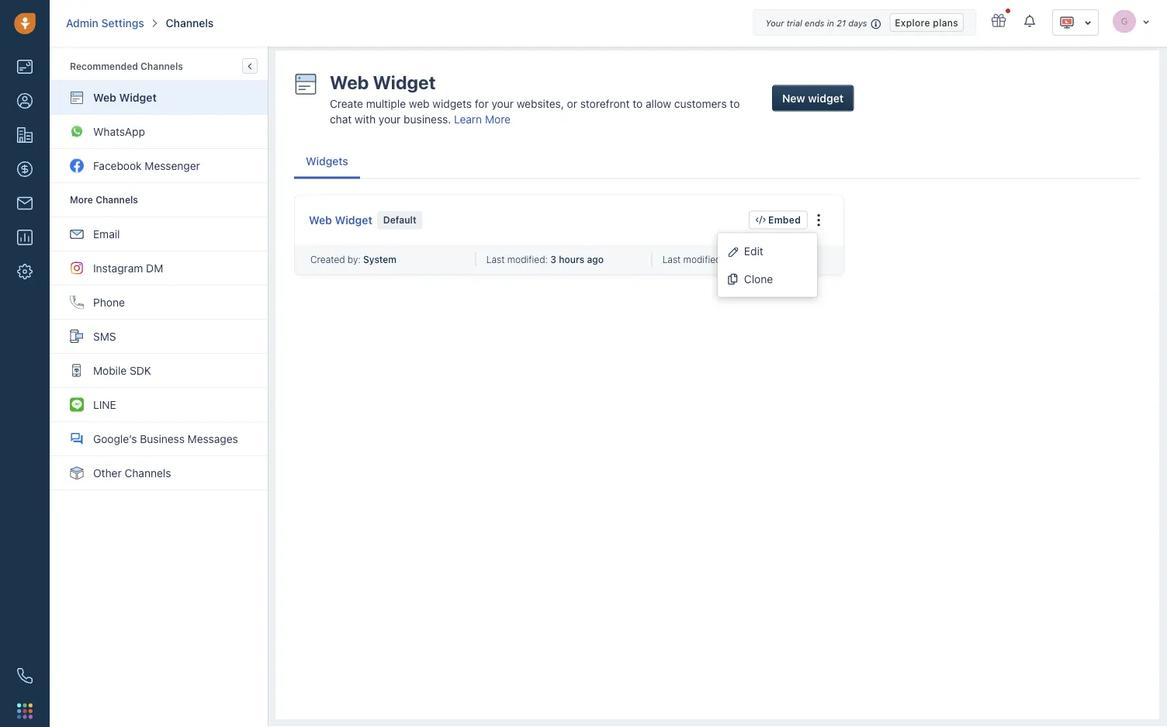 Task type: vqa. For each thing, say whether or not it's contained in the screenshot.
modified:
yes



Task type: describe. For each thing, give the bounding box(es) containing it.
default
[[383, 215, 417, 225]]

channels for other channels
[[125, 467, 171, 479]]

0 horizontal spatial web widget link
[[50, 81, 268, 115]]

2 to from the left
[[730, 97, 740, 110]]

web up created
[[309, 214, 332, 226]]

0 horizontal spatial widget
[[119, 91, 157, 104]]

business
[[140, 432, 185, 445]]

1 horizontal spatial your
[[492, 97, 514, 110]]

ic_arrow_down image
[[1143, 17, 1151, 26]]

google's business messages link
[[50, 422, 268, 457]]

web widget up 'multiple'
[[330, 71, 436, 93]]

new widget link
[[773, 85, 854, 111]]

other
[[93, 467, 122, 479]]

for
[[475, 97, 489, 110]]

trial
[[787, 18, 803, 28]]

instagram dm link
[[50, 252, 268, 286]]

email link
[[50, 217, 268, 252]]

learn more link
[[454, 113, 511, 126]]

channels for recommended channels
[[141, 61, 183, 71]]

in
[[827, 18, 835, 28]]

other channels
[[93, 467, 171, 479]]

sdk
[[130, 364, 151, 377]]

edit link
[[718, 237, 818, 265]]

menu containing edit
[[718, 233, 819, 298]]

email
[[93, 228, 120, 240]]

last for last modified by: system
[[663, 254, 681, 265]]

explore plans button
[[890, 13, 964, 32]]

edit
[[745, 245, 764, 258]]

by
[[348, 254, 358, 265]]

other channels link
[[50, 457, 268, 491]]

embed image
[[756, 216, 766, 225]]

2 horizontal spatial widget
[[373, 71, 436, 93]]

mobile
[[93, 364, 127, 377]]

0 vertical spatial channels
[[166, 17, 214, 30]]

hours
[[559, 254, 585, 265]]

whatsapp
[[93, 125, 145, 138]]

admin settings
[[66, 17, 144, 30]]

explore
[[896, 17, 931, 28]]

create
[[330, 97, 363, 110]]

21
[[837, 18, 846, 28]]

last for last modified: 3 hours ago
[[487, 254, 505, 265]]

web down recommended
[[93, 91, 116, 104]]

created by : system
[[311, 254, 397, 265]]

last modified: 3 hours ago
[[487, 254, 604, 265]]

ends
[[805, 18, 825, 28]]

create multiple web widgets for your websites, or storefront to allow customers to chat with your business.
[[330, 97, 740, 126]]

more
[[485, 113, 511, 126]]

sms
[[93, 330, 116, 343]]

recommended
[[70, 61, 138, 71]]

settings
[[101, 17, 144, 30]]

plans
[[934, 17, 959, 28]]

ic_info_icon image
[[871, 17, 882, 30]]

with
[[355, 113, 376, 126]]

web up create at the left of the page
[[330, 71, 369, 93]]

ic_copy image
[[726, 272, 742, 287]]

chat
[[330, 113, 352, 126]]

1 horizontal spatial web widget link
[[309, 210, 373, 230]]

your trial ends in 21 days
[[766, 18, 868, 28]]

business.
[[404, 113, 451, 126]]

phone element
[[9, 661, 40, 692]]

admin
[[66, 17, 99, 30]]

admin settings link
[[66, 16, 144, 31]]

mobile sdk link
[[50, 354, 268, 388]]



Task type: locate. For each thing, give the bounding box(es) containing it.
explore plans
[[896, 17, 959, 28]]

embed button
[[749, 211, 808, 230]]

web widget down the recommended channels
[[93, 91, 157, 104]]

embed
[[769, 215, 801, 226]]

messenger
[[145, 159, 200, 172]]

allow
[[646, 97, 672, 110]]

by:
[[724, 254, 737, 265]]

2 system from the left
[[740, 254, 773, 265]]

to left allow
[[633, 97, 643, 110]]

to right customers
[[730, 97, 740, 110]]

1 horizontal spatial widget
[[335, 214, 373, 226]]

recommended channels
[[70, 61, 183, 71]]

modified:
[[508, 254, 548, 265]]

system up "clone"
[[740, 254, 773, 265]]

instagram
[[93, 262, 143, 274]]

channels right settings
[[166, 17, 214, 30]]

facebook messenger
[[93, 159, 200, 172]]

whatsapp link
[[50, 115, 268, 149]]

your
[[766, 18, 785, 28]]

channels right recommended
[[141, 61, 183, 71]]

learn
[[454, 113, 482, 126]]

web widget link up the by
[[309, 210, 373, 230]]

widget down the recommended channels
[[119, 91, 157, 104]]

1 last from the left
[[487, 254, 505, 265]]

system for created by : system
[[363, 254, 397, 265]]

widgets
[[306, 155, 348, 167]]

new widget
[[783, 92, 844, 104]]

phone link
[[50, 286, 268, 320]]

clone link
[[718, 265, 818, 293]]

created
[[311, 254, 345, 265]]

1 vertical spatial web widget link
[[309, 210, 373, 230]]

web widget up the by
[[309, 214, 373, 226]]

1 horizontal spatial last
[[663, 254, 681, 265]]

last left modified
[[663, 254, 681, 265]]

or
[[567, 97, 578, 110]]

websites,
[[517, 97, 564, 110]]

web widget link
[[50, 81, 268, 115], [309, 210, 373, 230]]

2 last from the left
[[663, 254, 681, 265]]

freshworks switcher image
[[17, 704, 33, 719]]

clone
[[745, 273, 774, 286]]

your down 'multiple'
[[379, 113, 401, 126]]

2 vertical spatial channels
[[125, 467, 171, 479]]

google's
[[93, 432, 137, 445]]

web
[[330, 71, 369, 93], [93, 91, 116, 104], [309, 214, 332, 226]]

last
[[487, 254, 505, 265], [663, 254, 681, 265]]

1 vertical spatial your
[[379, 113, 401, 126]]

facebook
[[93, 159, 142, 172]]

1 system from the left
[[363, 254, 397, 265]]

0 vertical spatial web widget link
[[50, 81, 268, 115]]

line
[[93, 398, 116, 411]]

phone image
[[17, 669, 33, 684]]

days
[[849, 18, 868, 28]]

your up more
[[492, 97, 514, 110]]

to
[[633, 97, 643, 110], [730, 97, 740, 110]]

0 vertical spatial your
[[492, 97, 514, 110]]

channels
[[166, 17, 214, 30], [141, 61, 183, 71], [125, 467, 171, 479]]

widget up web
[[373, 71, 436, 93]]

learn more
[[454, 113, 511, 126]]

system
[[363, 254, 397, 265], [740, 254, 773, 265]]

mobile sdk
[[93, 364, 151, 377]]

google's business messages
[[93, 432, 238, 445]]

messages
[[188, 432, 238, 445]]

bell regular image
[[1025, 14, 1037, 28]]

multiple
[[366, 97, 406, 110]]

system for last modified by: system
[[740, 254, 773, 265]]

widget
[[809, 92, 844, 104]]

ic_arrow_down image
[[1085, 17, 1093, 28]]

1 horizontal spatial to
[[730, 97, 740, 110]]

widgets link
[[294, 146, 360, 177]]

ago
[[587, 254, 604, 265]]

your
[[492, 97, 514, 110], [379, 113, 401, 126]]

system right :
[[363, 254, 397, 265]]

1 vertical spatial channels
[[141, 61, 183, 71]]

line link
[[50, 388, 268, 422]]

widget
[[373, 71, 436, 93], [119, 91, 157, 104], [335, 214, 373, 226]]

new
[[783, 92, 806, 104]]

missing translation "unavailable" for locale "en-us" image
[[1060, 15, 1075, 30]]

widgets
[[433, 97, 472, 110]]

0 horizontal spatial to
[[633, 97, 643, 110]]

menu
[[718, 233, 819, 298]]

1 to from the left
[[633, 97, 643, 110]]

0 horizontal spatial system
[[363, 254, 397, 265]]

channels down the "google's business messages" link
[[125, 467, 171, 479]]

storefront
[[581, 97, 630, 110]]

phone
[[93, 296, 125, 309]]

widget up created by : system
[[335, 214, 373, 226]]

0 horizontal spatial last
[[487, 254, 505, 265]]

instagram dm
[[93, 262, 163, 274]]

web widget
[[330, 71, 436, 93], [93, 91, 157, 104], [309, 214, 373, 226]]

angle left image
[[248, 61, 252, 71]]

modified
[[684, 254, 722, 265]]

last modified by: system
[[663, 254, 773, 265]]

last left modified:
[[487, 254, 505, 265]]

web widget link down the recommended channels
[[50, 81, 268, 115]]

web
[[409, 97, 430, 110]]

:
[[358, 254, 361, 265]]

customers
[[675, 97, 727, 110]]

1 horizontal spatial system
[[740, 254, 773, 265]]

facebook messenger link
[[50, 149, 268, 183]]

0 horizontal spatial your
[[379, 113, 401, 126]]

sms link
[[50, 320, 268, 354]]

dm
[[146, 262, 163, 274]]

3
[[551, 254, 557, 265]]



